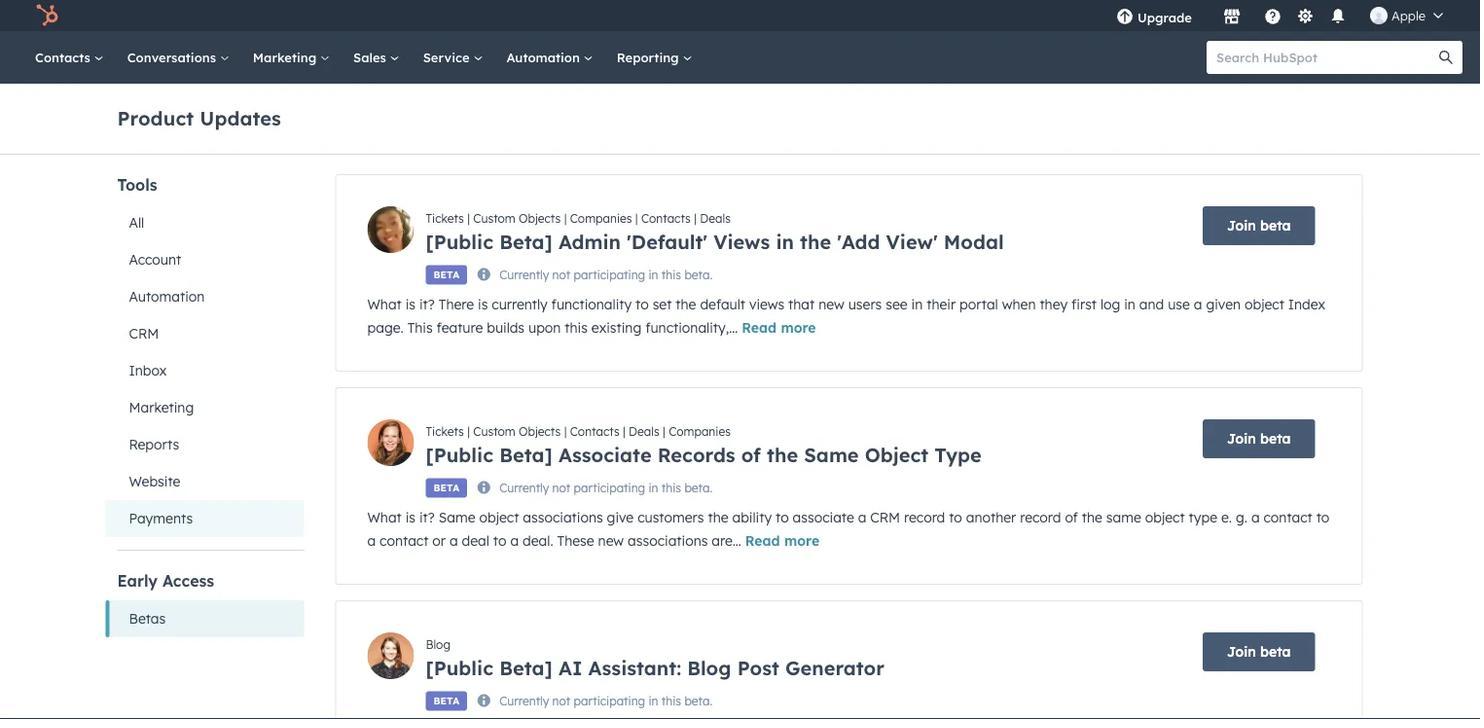 Task type: describe. For each thing, give the bounding box(es) containing it.
read more button for the
[[746, 530, 820, 553]]

index
[[1289, 296, 1326, 313]]

product updates
[[117, 106, 281, 130]]

more for same
[[785, 533, 820, 550]]

reports link
[[106, 426, 304, 463]]

website link
[[106, 463, 304, 500]]

crm link
[[106, 315, 304, 352]]

give
[[607, 509, 634, 526]]

companies inside tickets | custom objects | contacts | deals | companies [public beta] associate records of the same object type
[[669, 424, 731, 439]]

1 horizontal spatial marketing
[[253, 49, 320, 65]]

the inside the tickets | custom objects | companies | contacts | deals [public beta] admin 'default' views in the 'add view' modal
[[800, 230, 832, 254]]

the up are…
[[708, 509, 729, 526]]

views
[[714, 230, 770, 254]]

upon
[[529, 319, 561, 336]]

and
[[1140, 296, 1165, 313]]

read for of
[[746, 533, 781, 550]]

[public inside blog [public beta] ai assistant: blog post generator
[[426, 656, 494, 681]]

in right see
[[912, 296, 923, 313]]

the inside tickets | custom objects | contacts | deals | companies [public beta] associate records of the same object type
[[767, 443, 798, 467]]

search button
[[1430, 41, 1463, 74]]

view'
[[887, 230, 938, 254]]

deal
[[462, 533, 490, 550]]

3 beta. from the top
[[685, 694, 713, 708]]

3 join from the top
[[1228, 644, 1257, 661]]

help button
[[1257, 0, 1290, 31]]

all link
[[106, 204, 304, 241]]

it? for [public beta] associate records of the same object type
[[420, 509, 435, 526]]

crm inside tools element
[[129, 325, 159, 342]]

to right ability
[[776, 509, 789, 526]]

reports
[[129, 436, 179, 453]]

read for views
[[742, 319, 777, 336]]

'add
[[838, 230, 881, 254]]

2 record from the left
[[1021, 509, 1062, 526]]

customers
[[638, 509, 704, 526]]

objects for admin
[[519, 211, 561, 226]]

read more for in
[[742, 319, 816, 336]]

currently for associate
[[500, 480, 549, 495]]

this for companies
[[662, 267, 682, 282]]

modal
[[944, 230, 1004, 254]]

0 vertical spatial marketing link
[[241, 31, 342, 84]]

default
[[700, 296, 746, 313]]

beta] for associate
[[500, 443, 553, 467]]

bob builder image
[[1371, 7, 1388, 24]]

the inside the what is it? there is currently functionality to set the default views that new users see in their portal when they first log in and use a given object index page.  this feature builds upon this existing functionality,…
[[676, 296, 697, 313]]

g.
[[1236, 509, 1248, 526]]

there
[[439, 296, 474, 313]]

early access
[[117, 572, 214, 591]]

object inside the what is it? there is currently functionality to set the default views that new users see in their portal when they first log in and use a given object index page.  this feature builds upon this existing functionality,…
[[1245, 296, 1285, 313]]

tickets for [public beta] admin 'default' views in the 'add view' modal
[[426, 211, 464, 226]]

updates
[[200, 106, 281, 130]]

1 horizontal spatial object
[[1146, 509, 1186, 526]]

service link
[[412, 31, 495, 84]]

tools
[[117, 175, 157, 195]]

of inside tickets | custom objects | contacts | deals | companies [public beta] associate records of the same object type
[[742, 443, 761, 467]]

type
[[935, 443, 982, 467]]

join for view'
[[1228, 217, 1257, 234]]

to right the deal
[[493, 533, 507, 550]]

associate
[[559, 443, 652, 467]]

betas
[[129, 610, 166, 627]]

apple
[[1392, 7, 1426, 23]]

see
[[886, 296, 908, 313]]

to inside the what is it? there is currently functionality to set the default views that new users see in their portal when they first log in and use a given object index page.  this feature builds upon this existing functionality,…
[[636, 296, 649, 313]]

tickets for [public beta] associate records of the same object type
[[426, 424, 464, 439]]

feature
[[437, 319, 483, 336]]

0 vertical spatial associations
[[523, 509, 603, 526]]

associate
[[793, 509, 855, 526]]

upgrade
[[1138, 9, 1193, 25]]

1 horizontal spatial automation
[[507, 49, 584, 65]]

participating for admin
[[574, 267, 646, 282]]

currently for admin
[[500, 267, 549, 282]]

access
[[163, 572, 214, 591]]

inbox
[[129, 362, 167, 379]]

companies inside the tickets | custom objects | companies | contacts | deals [public beta] admin 'default' views in the 'add view' modal
[[570, 211, 632, 226]]

Search HubSpot search field
[[1207, 41, 1446, 74]]

blog [public beta] ai assistant: blog post generator
[[426, 638, 885, 681]]

tickets | custom objects | contacts | deals | companies [public beta] associate records of the same object type
[[426, 424, 982, 467]]

the left same at bottom right
[[1082, 509, 1103, 526]]

join beta for type
[[1228, 430, 1291, 447]]

assistant:
[[589, 656, 682, 681]]

3 join beta from the top
[[1228, 644, 1291, 661]]

0 horizontal spatial automation link
[[106, 278, 304, 315]]

menu containing apple
[[1103, 0, 1457, 31]]

beta] for admin
[[500, 230, 553, 254]]

account link
[[106, 241, 304, 278]]

admin
[[559, 230, 621, 254]]

what is it? there is currently functionality to set the default views that new users see in their portal when they first log in and use a given object index page.  this feature builds upon this existing functionality,…
[[368, 296, 1326, 336]]

website
[[129, 473, 180, 490]]

of inside what is it? same object associations give customers the ability to associate a crm record to another record of the same object type e. g.  a contact to a contact or a deal to a deal.  these new associations are…
[[1066, 509, 1079, 526]]

their
[[927, 296, 956, 313]]

join beta for view'
[[1228, 217, 1291, 234]]

in up customers
[[649, 480, 659, 495]]

portal
[[960, 296, 999, 313]]

1 vertical spatial associations
[[628, 533, 708, 550]]

this
[[408, 319, 433, 336]]

conversations
[[127, 49, 220, 65]]

betas link
[[106, 601, 304, 638]]

hubspot link
[[23, 4, 73, 27]]

3 currently from the top
[[500, 694, 549, 708]]

is for [public beta] admin 'default' views in the 'add view' modal
[[406, 296, 416, 313]]

this for contacts
[[662, 480, 682, 495]]

search image
[[1440, 51, 1454, 64]]

a right g.
[[1252, 509, 1260, 526]]

a inside the what is it? there is currently functionality to set the default views that new users see in their portal when they first log in and use a given object index page.  this feature builds upon this existing functionality,…
[[1194, 296, 1203, 313]]

log
[[1101, 296, 1121, 313]]

this for blog
[[662, 694, 682, 708]]

another
[[967, 509, 1017, 526]]

that
[[789, 296, 815, 313]]

account
[[129, 251, 181, 268]]

what for [public beta] admin 'default' views in the 'add view' modal
[[368, 296, 402, 313]]

apple button
[[1359, 0, 1456, 31]]

beta for view'
[[1261, 217, 1291, 234]]

beta for [public beta] associate records of the same object type
[[434, 482, 460, 494]]

'default'
[[627, 230, 708, 254]]

3 beta from the top
[[1261, 644, 1291, 661]]

[public for [public beta] associate records of the same object type
[[426, 443, 494, 467]]

same inside tickets | custom objects | contacts | deals | companies [public beta] associate records of the same object type
[[804, 443, 859, 467]]

3 currently not participating in this beta. from the top
[[500, 694, 713, 708]]

contacts inside the tickets | custom objects | companies | contacts | deals [public beta] admin 'default' views in the 'add view' modal
[[642, 211, 691, 226]]

a right or
[[450, 533, 458, 550]]

these
[[557, 533, 595, 550]]

to right g.
[[1317, 509, 1330, 526]]

deals inside tickets | custom objects | contacts | deals | companies [public beta] associate records of the same object type
[[629, 424, 660, 439]]

crm inside what is it? same object associations give customers the ability to associate a crm record to another record of the same object type e. g.  a contact to a contact or a deal to a deal.  these new associations are…
[[871, 509, 901, 526]]

inbox link
[[106, 352, 304, 389]]

contacts inside tickets | custom objects | contacts | deals | companies [public beta] associate records of the same object type
[[570, 424, 620, 439]]

1 record from the left
[[904, 509, 946, 526]]

beta for [public beta] ai assistant: blog post generator
[[434, 695, 460, 707]]

ability
[[733, 509, 772, 526]]

payments
[[129, 510, 193, 527]]

what for [public beta] associate records of the same object type
[[368, 509, 402, 526]]

0 horizontal spatial object
[[480, 509, 519, 526]]

views
[[750, 296, 785, 313]]

builds
[[487, 319, 525, 336]]

currently not participating in this beta. for admin
[[500, 267, 713, 282]]

reporting link
[[605, 31, 704, 84]]

set
[[653, 296, 672, 313]]

users
[[849, 296, 882, 313]]

a left deal.
[[511, 533, 519, 550]]

3 not from the top
[[553, 694, 571, 708]]



Task type: locate. For each thing, give the bounding box(es) containing it.
existing
[[592, 319, 642, 336]]

0 vertical spatial blog
[[426, 638, 451, 652]]

0 vertical spatial beta.
[[685, 267, 713, 282]]

beta] inside the tickets | custom objects | companies | contacts | deals [public beta] admin 'default' views in the 'add view' modal
[[500, 230, 553, 254]]

tickets inside tickets | custom objects | contacts | deals | companies [public beta] associate records of the same object type
[[426, 424, 464, 439]]

is inside what is it? same object associations give customers the ability to associate a crm record to another record of the same object type e. g.  a contact to a contact or a deal to a deal.  these new associations are…
[[406, 509, 416, 526]]

1 vertical spatial same
[[439, 509, 476, 526]]

1 vertical spatial automation
[[129, 288, 205, 305]]

0 horizontal spatial companies
[[570, 211, 632, 226]]

0 vertical spatial what
[[368, 296, 402, 313]]

crm right associate
[[871, 509, 901, 526]]

1 horizontal spatial contacts
[[570, 424, 620, 439]]

participating down assistant:
[[574, 694, 646, 708]]

what inside the what is it? there is currently functionality to set the default views that new users see in their portal when they first log in and use a given object index page.  this feature builds upon this existing functionality,…
[[368, 296, 402, 313]]

[public for [public beta] admin 'default' views in the 'add view' modal
[[426, 230, 494, 254]]

1 vertical spatial deals
[[629, 424, 660, 439]]

1 what from the top
[[368, 296, 402, 313]]

e.
[[1222, 509, 1233, 526]]

0 vertical spatial join beta
[[1228, 217, 1291, 234]]

marketing up reports
[[129, 399, 194, 416]]

[public
[[426, 230, 494, 254], [426, 443, 494, 467], [426, 656, 494, 681]]

read more button down views
[[742, 316, 816, 340]]

1 vertical spatial read more
[[746, 533, 820, 550]]

objects up the admin
[[519, 211, 561, 226]]

not for admin
[[553, 267, 571, 282]]

the
[[800, 230, 832, 254], [676, 296, 697, 313], [767, 443, 798, 467], [708, 509, 729, 526], [1082, 509, 1103, 526]]

1 vertical spatial new
[[598, 533, 624, 550]]

marketing link up reports
[[106, 389, 304, 426]]

new down give at the bottom of the page
[[598, 533, 624, 550]]

participating
[[574, 267, 646, 282], [574, 480, 646, 495], [574, 694, 646, 708]]

not
[[553, 267, 571, 282], [553, 480, 571, 495], [553, 694, 571, 708]]

type
[[1189, 509, 1218, 526]]

0 vertical spatial contacts
[[35, 49, 94, 65]]

participating up functionality
[[574, 267, 646, 282]]

join beta button for type
[[1203, 420, 1316, 459]]

to
[[636, 296, 649, 313], [776, 509, 789, 526], [949, 509, 963, 526], [1317, 509, 1330, 526], [493, 533, 507, 550]]

0 vertical spatial [public
[[426, 230, 494, 254]]

in down assistant:
[[649, 694, 659, 708]]

this up customers
[[662, 480, 682, 495]]

is
[[406, 296, 416, 313], [478, 296, 488, 313], [406, 509, 416, 526]]

marketplaces image
[[1224, 9, 1241, 26]]

page.
[[368, 319, 404, 336]]

first
[[1072, 296, 1097, 313]]

2 what from the top
[[368, 509, 402, 526]]

when
[[1003, 296, 1036, 313]]

1 horizontal spatial associations
[[628, 533, 708, 550]]

participating up give at the bottom of the page
[[574, 480, 646, 495]]

is for [public beta] associate records of the same object type
[[406, 509, 416, 526]]

tickets | custom objects | companies | contacts | deals [public beta] admin 'default' views in the 'add view' modal
[[426, 211, 1004, 254]]

1 objects from the top
[[519, 211, 561, 226]]

0 vertical spatial of
[[742, 443, 761, 467]]

|
[[468, 211, 470, 226], [564, 211, 567, 226], [636, 211, 638, 226], [694, 211, 697, 226], [468, 424, 470, 439], [564, 424, 567, 439], [623, 424, 626, 439], [663, 424, 666, 439]]

1 vertical spatial beta
[[434, 482, 460, 494]]

not down ai
[[553, 694, 571, 708]]

record left another
[[904, 509, 946, 526]]

custom
[[473, 211, 516, 226], [473, 424, 516, 439]]

0 vertical spatial read
[[742, 319, 777, 336]]

0 horizontal spatial deals
[[629, 424, 660, 439]]

[public inside tickets | custom objects | contacts | deals | companies [public beta] associate records of the same object type
[[426, 443, 494, 467]]

in inside the tickets | custom objects | companies | contacts | deals [public beta] admin 'default' views in the 'add view' modal
[[776, 230, 794, 254]]

read more button for in
[[742, 316, 816, 340]]

custom for admin
[[473, 211, 516, 226]]

ai
[[559, 656, 583, 681]]

the up ability
[[767, 443, 798, 467]]

tickets inside the tickets | custom objects | companies | contacts | deals [public beta] admin 'default' views in the 'add view' modal
[[426, 211, 464, 226]]

contact
[[1264, 509, 1313, 526], [380, 533, 429, 550]]

1 vertical spatial blog
[[688, 656, 732, 681]]

use
[[1168, 296, 1191, 313]]

service
[[423, 49, 474, 65]]

2 it? from the top
[[420, 509, 435, 526]]

beta. down records
[[685, 480, 713, 495]]

not up functionality
[[553, 267, 571, 282]]

automation inside tools element
[[129, 288, 205, 305]]

functionality,…
[[646, 319, 738, 336]]

1 vertical spatial objects
[[519, 424, 561, 439]]

beta] up currently on the left top
[[500, 230, 553, 254]]

1 vertical spatial it?
[[420, 509, 435, 526]]

marketing up updates
[[253, 49, 320, 65]]

same
[[1107, 509, 1142, 526]]

contact right g.
[[1264, 509, 1313, 526]]

companies up the admin
[[570, 211, 632, 226]]

1 currently not participating in this beta. from the top
[[500, 267, 713, 282]]

2 vertical spatial beta]
[[500, 656, 553, 681]]

1 horizontal spatial same
[[804, 443, 859, 467]]

join beta button for view'
[[1203, 206, 1316, 245]]

1 vertical spatial participating
[[574, 480, 646, 495]]

3 beta from the top
[[434, 695, 460, 707]]

1 horizontal spatial of
[[1066, 509, 1079, 526]]

objects up associate
[[519, 424, 561, 439]]

beta for type
[[1261, 430, 1291, 447]]

a right associate
[[858, 509, 867, 526]]

0 vertical spatial objects
[[519, 211, 561, 226]]

reporting
[[617, 49, 683, 65]]

notifications button
[[1322, 0, 1355, 31]]

currently not participating in this beta. for associate
[[500, 480, 713, 495]]

1 it? from the top
[[420, 296, 435, 313]]

2 vertical spatial join beta
[[1228, 644, 1291, 661]]

join for type
[[1228, 430, 1257, 447]]

1 participating from the top
[[574, 267, 646, 282]]

of
[[742, 443, 761, 467], [1066, 509, 1079, 526]]

2 vertical spatial join
[[1228, 644, 1257, 661]]

records
[[658, 443, 736, 467]]

1 beta. from the top
[[685, 267, 713, 282]]

what
[[368, 296, 402, 313], [368, 509, 402, 526]]

deals
[[700, 211, 731, 226], [629, 424, 660, 439]]

beta
[[434, 269, 460, 281], [434, 482, 460, 494], [434, 695, 460, 707]]

beta. for records
[[685, 480, 713, 495]]

3 join beta button from the top
[[1203, 633, 1316, 672]]

companies
[[570, 211, 632, 226], [669, 424, 731, 439]]

2 vertical spatial join beta button
[[1203, 633, 1316, 672]]

0 vertical spatial tickets
[[426, 211, 464, 226]]

this down functionality
[[565, 319, 588, 336]]

beta] left ai
[[500, 656, 553, 681]]

tools element
[[106, 174, 304, 537]]

2 join from the top
[[1228, 430, 1257, 447]]

crm
[[129, 325, 159, 342], [871, 509, 901, 526]]

1 horizontal spatial companies
[[669, 424, 731, 439]]

1 custom from the top
[[473, 211, 516, 226]]

1 beta from the top
[[1261, 217, 1291, 234]]

object left type
[[1146, 509, 1186, 526]]

all
[[129, 214, 144, 231]]

0 vertical spatial beta]
[[500, 230, 553, 254]]

in right views
[[776, 230, 794, 254]]

1 tickets from the top
[[426, 211, 464, 226]]

0 vertical spatial it?
[[420, 296, 435, 313]]

contacts up associate
[[570, 424, 620, 439]]

read
[[742, 319, 777, 336], [746, 533, 781, 550]]

0 vertical spatial automation link
[[495, 31, 605, 84]]

beta. up default
[[685, 267, 713, 282]]

2 vertical spatial [public
[[426, 656, 494, 681]]

2 vertical spatial currently
[[500, 694, 549, 708]]

read more down views
[[742, 319, 816, 336]]

1 beta] from the top
[[500, 230, 553, 254]]

1 [public from the top
[[426, 230, 494, 254]]

functionality
[[552, 296, 632, 313]]

new right the that
[[819, 296, 845, 313]]

upgrade image
[[1117, 9, 1134, 26]]

new
[[819, 296, 845, 313], [598, 533, 624, 550]]

1 join beta button from the top
[[1203, 206, 1316, 245]]

sales link
[[342, 31, 412, 84]]

1 vertical spatial contact
[[380, 533, 429, 550]]

2 join beta button from the top
[[1203, 420, 1316, 459]]

beta] inside blog [public beta] ai assistant: blog post generator
[[500, 656, 553, 681]]

1 vertical spatial marketing
[[129, 399, 194, 416]]

automation right service link
[[507, 49, 584, 65]]

1 horizontal spatial record
[[1021, 509, 1062, 526]]

notifications image
[[1330, 9, 1347, 26]]

new inside the what is it? there is currently functionality to set the default views that new users see in their portal when they first log in and use a given object index page.  this feature builds upon this existing functionality,…
[[819, 296, 845, 313]]

custom inside tickets | custom objects | contacts | deals | companies [public beta] associate records of the same object type
[[473, 424, 516, 439]]

in right log
[[1125, 296, 1136, 313]]

crm up inbox
[[129, 325, 159, 342]]

read more down ability
[[746, 533, 820, 550]]

1 vertical spatial read
[[746, 533, 781, 550]]

deals up views
[[700, 211, 731, 226]]

1 not from the top
[[553, 267, 571, 282]]

1 horizontal spatial blog
[[688, 656, 732, 681]]

a left or
[[368, 533, 376, 550]]

1 currently from the top
[[500, 267, 549, 282]]

0 vertical spatial currently
[[500, 267, 549, 282]]

2 vertical spatial not
[[553, 694, 571, 708]]

it?
[[420, 296, 435, 313], [420, 509, 435, 526]]

more down associate
[[785, 533, 820, 550]]

2 currently not participating in this beta. from the top
[[500, 480, 713, 495]]

a right use
[[1194, 296, 1203, 313]]

beta] left associate
[[500, 443, 553, 467]]

payments link
[[106, 500, 304, 537]]

1 vertical spatial more
[[785, 533, 820, 550]]

0 vertical spatial new
[[819, 296, 845, 313]]

2 vertical spatial beta
[[434, 695, 460, 707]]

marketing inside tools element
[[129, 399, 194, 416]]

to left another
[[949, 509, 963, 526]]

generator
[[786, 656, 885, 681]]

more down the that
[[781, 319, 816, 336]]

settings link
[[1294, 5, 1318, 26]]

the left 'add
[[800, 230, 832, 254]]

0 vertical spatial not
[[553, 267, 571, 282]]

objects for associate
[[519, 424, 561, 439]]

0 horizontal spatial same
[[439, 509, 476, 526]]

2 tickets from the top
[[426, 424, 464, 439]]

0 vertical spatial beta
[[1261, 217, 1291, 234]]

0 vertical spatial join
[[1228, 217, 1257, 234]]

marketplaces button
[[1212, 0, 1253, 31]]

objects inside the tickets | custom objects | companies | contacts | deals [public beta] admin 'default' views in the 'add view' modal
[[519, 211, 561, 226]]

0 horizontal spatial marketing
[[129, 399, 194, 416]]

2 vertical spatial beta.
[[685, 694, 713, 708]]

what is it? same object associations give customers the ability to associate a crm record to another record of the same object type e. g.  a contact to a contact or a deal to a deal.  these new associations are…
[[368, 509, 1330, 550]]

object right given
[[1245, 296, 1285, 313]]

2 join beta from the top
[[1228, 430, 1291, 447]]

not down associate
[[553, 480, 571, 495]]

same up associate
[[804, 443, 859, 467]]

3 beta] from the top
[[500, 656, 553, 681]]

read down views
[[742, 319, 777, 336]]

1 vertical spatial what
[[368, 509, 402, 526]]

beta for [public beta] admin 'default' views in the 'add view' modal
[[434, 269, 460, 281]]

1 vertical spatial companies
[[669, 424, 731, 439]]

marketing link
[[241, 31, 342, 84], [106, 389, 304, 426]]

associations down customers
[[628, 533, 708, 550]]

3 participating from the top
[[574, 694, 646, 708]]

0 vertical spatial beta
[[434, 269, 460, 281]]

0 vertical spatial automation
[[507, 49, 584, 65]]

0 horizontal spatial contact
[[380, 533, 429, 550]]

are…
[[712, 533, 742, 550]]

record
[[904, 509, 946, 526], [1021, 509, 1062, 526]]

currently not participating in this beta. down assistant:
[[500, 694, 713, 708]]

contacts link
[[23, 31, 116, 84]]

it? inside what is it? same object associations give customers the ability to associate a crm record to another record of the same object type e. g.  a contact to a contact or a deal to a deal.  these new associations are…
[[420, 509, 435, 526]]

currently
[[500, 267, 549, 282], [500, 480, 549, 495], [500, 694, 549, 708]]

1 join from the top
[[1228, 217, 1257, 234]]

early access element
[[106, 571, 304, 638]]

2 beta] from the top
[[500, 443, 553, 467]]

2 custom from the top
[[473, 424, 516, 439]]

product
[[117, 106, 194, 130]]

1 horizontal spatial deals
[[700, 211, 731, 226]]

0 horizontal spatial contacts
[[35, 49, 94, 65]]

menu
[[1103, 0, 1457, 31]]

deals inside the tickets | custom objects | companies | contacts | deals [public beta] admin 'default' views in the 'add view' modal
[[700, 211, 731, 226]]

2 [public from the top
[[426, 443, 494, 467]]

2 beta from the top
[[434, 482, 460, 494]]

currently not participating in this beta.
[[500, 267, 713, 282], [500, 480, 713, 495], [500, 694, 713, 708]]

this up 'set'
[[662, 267, 682, 282]]

it? up this at top
[[420, 296, 435, 313]]

currently
[[492, 296, 548, 313]]

0 horizontal spatial crm
[[129, 325, 159, 342]]

1 vertical spatial join beta button
[[1203, 420, 1316, 459]]

settings image
[[1297, 8, 1315, 26]]

currently not participating in this beta. up functionality
[[500, 267, 713, 282]]

1 vertical spatial read more button
[[746, 530, 820, 553]]

0 vertical spatial participating
[[574, 267, 646, 282]]

companies up records
[[669, 424, 731, 439]]

object
[[865, 443, 929, 467]]

to left 'set'
[[636, 296, 649, 313]]

2 vertical spatial participating
[[574, 694, 646, 708]]

what inside what is it? same object associations give customers the ability to associate a crm record to another record of the same object type e. g.  a contact to a contact or a deal to a deal.  these new associations are…
[[368, 509, 402, 526]]

currently not participating in this beta. down associate
[[500, 480, 713, 495]]

2 participating from the top
[[574, 480, 646, 495]]

read more button down ability
[[746, 530, 820, 553]]

0 vertical spatial read more button
[[742, 316, 816, 340]]

marketing link up updates
[[241, 31, 342, 84]]

custom for associate
[[473, 424, 516, 439]]

same inside what is it? same object associations give customers the ability to associate a crm record to another record of the same object type e. g.  a contact to a contact or a deal to a deal.  these new associations are…
[[439, 509, 476, 526]]

objects inside tickets | custom objects | contacts | deals | companies [public beta] associate records of the same object type
[[519, 424, 561, 439]]

0 horizontal spatial blog
[[426, 638, 451, 652]]

or
[[433, 533, 446, 550]]

deals up associate
[[629, 424, 660, 439]]

help image
[[1265, 9, 1282, 26]]

0 horizontal spatial associations
[[523, 509, 603, 526]]

1 vertical spatial marketing link
[[106, 389, 304, 426]]

1 vertical spatial join beta
[[1228, 430, 1291, 447]]

read more
[[742, 319, 816, 336], [746, 533, 820, 550]]

1 horizontal spatial automation link
[[495, 31, 605, 84]]

in up 'set'
[[649, 267, 659, 282]]

object up the deal
[[480, 509, 519, 526]]

sales
[[353, 49, 390, 65]]

contacts up 'default' on the left top of the page
[[642, 211, 691, 226]]

2 horizontal spatial object
[[1245, 296, 1285, 313]]

this down blog [public beta] ai assistant: blog post generator
[[662, 694, 682, 708]]

new inside what is it? same object associations give customers the ability to associate a crm record to another record of the same object type e. g.  a contact to a contact or a deal to a deal.  these new associations are…
[[598, 533, 624, 550]]

0 vertical spatial same
[[804, 443, 859, 467]]

read down ability
[[746, 533, 781, 550]]

of right records
[[742, 443, 761, 467]]

beta. down blog [public beta] ai assistant: blog post generator
[[685, 694, 713, 708]]

deal.
[[523, 533, 554, 550]]

record right another
[[1021, 509, 1062, 526]]

marketing
[[253, 49, 320, 65], [129, 399, 194, 416]]

2 vertical spatial currently not participating in this beta.
[[500, 694, 713, 708]]

it? for [public beta] admin 'default' views in the 'add view' modal
[[420, 296, 435, 313]]

of left same at bottom right
[[1066, 509, 1079, 526]]

object
[[1245, 296, 1285, 313], [480, 509, 519, 526], [1146, 509, 1186, 526]]

1 vertical spatial currently
[[500, 480, 549, 495]]

1 vertical spatial automation link
[[106, 278, 304, 315]]

not for associate
[[553, 480, 571, 495]]

automation
[[507, 49, 584, 65], [129, 288, 205, 305]]

1 horizontal spatial contact
[[1264, 509, 1313, 526]]

beta] inside tickets | custom objects | contacts | deals | companies [public beta] associate records of the same object type
[[500, 443, 553, 467]]

hubspot image
[[35, 4, 58, 27]]

1 vertical spatial crm
[[871, 509, 901, 526]]

post
[[738, 656, 780, 681]]

read more button
[[742, 316, 816, 340], [746, 530, 820, 553]]

0 vertical spatial marketing
[[253, 49, 320, 65]]

0 vertical spatial companies
[[570, 211, 632, 226]]

0 horizontal spatial automation
[[129, 288, 205, 305]]

2 not from the top
[[553, 480, 571, 495]]

contacts
[[35, 49, 94, 65], [642, 211, 691, 226], [570, 424, 620, 439]]

[public inside the tickets | custom objects | companies | contacts | deals [public beta] admin 'default' views in the 'add view' modal
[[426, 230, 494, 254]]

1 horizontal spatial crm
[[871, 509, 901, 526]]

2 horizontal spatial contacts
[[642, 211, 691, 226]]

1 vertical spatial of
[[1066, 509, 1079, 526]]

same up or
[[439, 509, 476, 526]]

1 horizontal spatial new
[[819, 296, 845, 313]]

join beta
[[1228, 217, 1291, 234], [1228, 430, 1291, 447], [1228, 644, 1291, 661]]

0 vertical spatial crm
[[129, 325, 159, 342]]

contacts inside "link"
[[35, 49, 94, 65]]

it? up or
[[420, 509, 435, 526]]

0 horizontal spatial record
[[904, 509, 946, 526]]

1 vertical spatial beta]
[[500, 443, 553, 467]]

given
[[1207, 296, 1241, 313]]

participating for associate
[[574, 480, 646, 495]]

1 vertical spatial [public
[[426, 443, 494, 467]]

custom inside the tickets | custom objects | companies | contacts | deals [public beta] admin 'default' views in the 'add view' modal
[[473, 211, 516, 226]]

more for the
[[781, 319, 816, 336]]

tickets
[[426, 211, 464, 226], [426, 424, 464, 439]]

0 horizontal spatial new
[[598, 533, 624, 550]]

it? inside the what is it? there is currently functionality to set the default views that new users see in their portal when they first log in and use a given object index page.  this feature builds upon this existing functionality,…
[[420, 296, 435, 313]]

3 [public from the top
[[426, 656, 494, 681]]

conversations link
[[116, 31, 241, 84]]

early
[[117, 572, 158, 591]]

0 vertical spatial read more
[[742, 319, 816, 336]]

automation down account
[[129, 288, 205, 305]]

contacts down hubspot link at the top
[[35, 49, 94, 65]]

2 objects from the top
[[519, 424, 561, 439]]

the right 'set'
[[676, 296, 697, 313]]

this inside the what is it? there is currently functionality to set the default views that new users see in their portal when they first log in and use a given object index page.  this feature builds upon this existing functionality,…
[[565, 319, 588, 336]]

2 beta. from the top
[[685, 480, 713, 495]]

associations up these
[[523, 509, 603, 526]]

1 vertical spatial contacts
[[642, 211, 691, 226]]

beta. for 'default'
[[685, 267, 713, 282]]

contact left or
[[380, 533, 429, 550]]

read more for the
[[746, 533, 820, 550]]

in
[[776, 230, 794, 254], [649, 267, 659, 282], [912, 296, 923, 313], [1125, 296, 1136, 313], [649, 480, 659, 495], [649, 694, 659, 708]]

2 currently from the top
[[500, 480, 549, 495]]

this
[[662, 267, 682, 282], [565, 319, 588, 336], [662, 480, 682, 495], [662, 694, 682, 708]]

1 beta from the top
[[434, 269, 460, 281]]

0 vertical spatial custom
[[473, 211, 516, 226]]

0 vertical spatial deals
[[700, 211, 731, 226]]

1 join beta from the top
[[1228, 217, 1291, 234]]

2 vertical spatial contacts
[[570, 424, 620, 439]]

they
[[1040, 296, 1068, 313]]

2 beta from the top
[[1261, 430, 1291, 447]]



Task type: vqa. For each thing, say whether or not it's contained in the screenshot.
the middle the "beta."
yes



